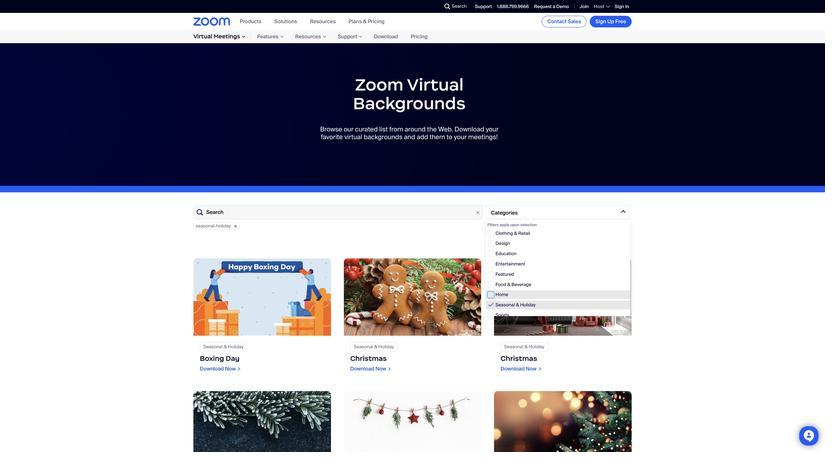 Task type: describe. For each thing, give the bounding box(es) containing it.
holiday for happy boxing day image
[[228, 344, 244, 350]]

sign for sign in
[[615, 3, 625, 9]]

resources button
[[310, 18, 336, 25]]

zoom logo image
[[194, 17, 230, 26]]

sports
[[496, 313, 510, 318]]

seasonal for image of christmas tree in a house
[[505, 344, 524, 350]]

contact sales
[[548, 18, 582, 25]]

pricing link
[[405, 32, 434, 42]]

education
[[496, 251, 517, 257]]

curated
[[355, 125, 378, 134]]

seasonal & holiday for happy boxing day image
[[204, 344, 244, 350]]

sign up free
[[596, 18, 627, 25]]

0 horizontal spatial your
[[454, 133, 467, 141]]

in
[[626, 3, 630, 9]]

demo
[[557, 3, 570, 9]]

support link
[[475, 3, 492, 9]]

request a demo link
[[535, 3, 570, 9]]

christmas for image of ginger bread men
[[351, 355, 387, 363]]

1.888.799.9666
[[498, 3, 529, 9]]

1 horizontal spatial your
[[486, 125, 499, 134]]

now for image of christmas tree in a house
[[526, 366, 537, 373]]

entertainment
[[496, 261, 525, 267]]

resources for products
[[310, 18, 336, 25]]

clear search image
[[475, 209, 482, 217]]

seasonal-
[[196, 223, 216, 229]]

categories button
[[486, 206, 631, 220]]

around
[[405, 125, 426, 134]]

now for image of ginger bread men
[[376, 366, 387, 373]]

join link
[[580, 3, 589, 9]]

seasonal for happy boxing day image
[[204, 344, 223, 350]]

meetings!
[[469, 133, 498, 141]]

seasonal & holiday for image of ginger bread men
[[354, 344, 394, 350]]

christmas download now for image of ginger bread men
[[351, 355, 387, 373]]

virtual inside popup button
[[194, 33, 212, 40]]

host
[[594, 4, 605, 9]]

virtual meetings
[[194, 33, 240, 40]]

sign in link
[[615, 3, 630, 9]]

beverage
[[512, 282, 532, 288]]

host button
[[594, 4, 610, 9]]

image of ginger bread men image
[[344, 259, 482, 336]]

0 vertical spatial pricing
[[368, 18, 385, 25]]

resources button
[[289, 32, 332, 41]]

contact sales link
[[542, 16, 587, 27]]

browse our curated list from around the web. download your favorite virtual backgrounds and add them to your meetings!
[[320, 125, 499, 141]]

list
[[380, 125, 388, 134]]

plans
[[349, 18, 362, 25]]

search inside zoom virtual backgrounds main content
[[206, 209, 224, 216]]

christmas download now for image of christmas tree in a house
[[501, 355, 538, 373]]

our
[[344, 125, 354, 134]]

features button
[[251, 32, 289, 41]]

holiday for image of christmas tree in a house
[[529, 344, 545, 350]]

christmas for image of christmas tree in a house
[[501, 355, 538, 363]]

food
[[496, 282, 507, 288]]

filters
[[488, 223, 499, 228]]

sales
[[568, 18, 582, 25]]

christmas decorations image
[[344, 392, 482, 453]]

backgrounds
[[353, 93, 466, 114]]



Task type: vqa. For each thing, say whether or not it's contained in the screenshot.
IMAGE OF GINGER BREAD MEN's Seasonal
yes



Task type: locate. For each thing, give the bounding box(es) containing it.
featured
[[496, 272, 515, 277]]

the
[[428, 125, 437, 134]]

search
[[452, 3, 467, 9], [206, 209, 224, 216]]

support down 'plans'
[[338, 33, 357, 40]]

1 horizontal spatial virtual
[[407, 74, 464, 95]]

1 vertical spatial virtual
[[407, 74, 464, 95]]

home
[[496, 292, 509, 298]]

holiday
[[521, 302, 536, 308], [228, 344, 244, 350], [529, 344, 545, 350], [379, 344, 394, 350]]

holiday for image of ginger bread men
[[379, 344, 394, 350]]

1 horizontal spatial christmas
[[501, 355, 538, 363]]

1 christmas from the left
[[501, 355, 538, 363]]

1 horizontal spatial now
[[376, 366, 387, 373]]

join
[[580, 3, 589, 9]]

&
[[363, 18, 367, 25], [515, 231, 518, 236], [508, 282, 511, 288], [516, 302, 520, 308], [224, 344, 227, 350], [525, 344, 528, 350], [374, 344, 378, 350]]

0 vertical spatial support
[[475, 3, 492, 9]]

2 christmas from the left
[[351, 355, 387, 363]]

1.888.799.9666 link
[[498, 3, 529, 9]]

request a demo
[[535, 3, 570, 9]]

& inside filters apply upon selection clothing & retail
[[515, 231, 518, 236]]

products button
[[240, 18, 262, 25]]

sign up free link
[[590, 16, 632, 27]]

search up seasonal-holiday
[[206, 209, 224, 216]]

support
[[475, 3, 492, 9], [338, 33, 357, 40]]

1 vertical spatial sign
[[596, 18, 607, 25]]

a
[[553, 3, 556, 9]]

filters apply upon selection clothing & retail
[[488, 223, 537, 236]]

2 now from the left
[[526, 366, 537, 373]]

support for support popup button
[[338, 33, 357, 40]]

image of christmas tree in a house image
[[495, 259, 632, 336]]

them
[[430, 133, 445, 141]]

virtual
[[345, 133, 362, 141]]

resources up resources popup button
[[310, 18, 336, 25]]

1 horizontal spatial christmas download now
[[501, 355, 538, 373]]

and
[[404, 133, 416, 141]]

pricing inside pricing link
[[411, 33, 428, 40]]

0 horizontal spatial search
[[206, 209, 224, 216]]

happy boxing day image image
[[194, 259, 331, 336]]

1 vertical spatial pricing
[[411, 33, 428, 40]]

support inside popup button
[[338, 33, 357, 40]]

support button
[[332, 32, 368, 41]]

virtual
[[194, 33, 212, 40], [407, 74, 464, 95]]

categories
[[491, 210, 518, 216]]

0 horizontal spatial christmas
[[351, 355, 387, 363]]

search left support link on the top of the page
[[452, 3, 467, 9]]

up
[[608, 18, 615, 25]]

2 horizontal spatial now
[[526, 366, 537, 373]]

download link
[[368, 32, 405, 42]]

web.
[[439, 125, 454, 134]]

backgrounds
[[364, 133, 403, 141]]

download inside boxing day download now
[[200, 366, 224, 373]]

favorite
[[321, 133, 343, 141]]

resources inside popup button
[[296, 33, 321, 40]]

0 vertical spatial sign
[[615, 3, 625, 9]]

browse
[[320, 125, 343, 134]]

1 now from the left
[[225, 366, 236, 373]]

1 horizontal spatial support
[[475, 3, 492, 9]]

solutions
[[275, 18, 297, 25]]

0 horizontal spatial now
[[225, 366, 236, 373]]

zoom virtual backgrounds
[[353, 74, 466, 114]]

seasonal & holiday for image of christmas tree in a house
[[505, 344, 545, 350]]

pricing
[[368, 18, 385, 25], [411, 33, 428, 40]]

selection
[[521, 223, 537, 228]]

holiday
[[216, 223, 231, 229]]

to
[[447, 133, 453, 141]]

design
[[496, 241, 511, 247]]

sign in
[[615, 3, 630, 9]]

Search text field
[[194, 206, 483, 220]]

clothing
[[496, 231, 513, 236]]

zoom virtual backgrounds main content
[[0, 43, 826, 453]]

download inside browse our curated list from around the web. download your favorite virtual backgrounds and add them to your meetings!
[[455, 125, 485, 134]]

1 vertical spatial resources
[[296, 33, 321, 40]]

sign left in
[[615, 3, 625, 9]]

search image
[[445, 4, 451, 9], [445, 4, 451, 9]]

meetings
[[214, 33, 240, 40]]

0 horizontal spatial virtual
[[194, 33, 212, 40]]

day
[[226, 355, 240, 363]]

3 now from the left
[[376, 366, 387, 373]]

seasonal & holiday
[[496, 302, 536, 308], [204, 344, 244, 350], [505, 344, 545, 350], [354, 344, 394, 350]]

boxing
[[200, 355, 224, 363]]

0 vertical spatial resources
[[310, 18, 336, 25]]

food & beverage
[[496, 282, 532, 288]]

contact
[[548, 18, 567, 25]]

upon
[[511, 223, 520, 228]]

features
[[257, 33, 279, 40]]

resources down resources dropdown button
[[296, 33, 321, 40]]

support left 1.888.799.9666 link
[[475, 3, 492, 9]]

seasonal-holiday button
[[194, 223, 240, 230]]

now
[[225, 366, 236, 373], [526, 366, 537, 373], [376, 366, 387, 373]]

None search field
[[421, 1, 446, 12]]

sign left up
[[596, 18, 607, 25]]

christmas tree image
[[495, 392, 632, 453]]

add
[[417, 133, 429, 141]]

0 vertical spatial virtual
[[194, 33, 212, 40]]

zoom
[[355, 74, 404, 95]]

seasonal for image of ginger bread men
[[354, 344, 373, 350]]

0 horizontal spatial support
[[338, 33, 357, 40]]

1 vertical spatial search
[[206, 209, 224, 216]]

1 vertical spatial support
[[338, 33, 357, 40]]

christmas
[[501, 355, 538, 363], [351, 355, 387, 363]]

download
[[374, 33, 398, 40], [455, 125, 485, 134], [200, 366, 224, 373], [501, 366, 525, 373], [351, 366, 375, 373]]

resources for virtual meetings
[[296, 33, 321, 40]]

free
[[616, 18, 627, 25]]

virtual meetings button
[[194, 32, 251, 41]]

2 christmas download now from the left
[[351, 355, 387, 373]]

0 horizontal spatial pricing
[[368, 18, 385, 25]]

plans & pricing link
[[349, 18, 385, 25]]

support for support link on the top of the page
[[475, 3, 492, 9]]

boxing day download now
[[200, 355, 240, 373]]

1 christmas download now from the left
[[501, 355, 538, 373]]

request
[[535, 3, 552, 9]]

your
[[486, 125, 499, 134], [454, 133, 467, 141]]

plans & pricing
[[349, 18, 385, 25]]

seasonal
[[496, 302, 515, 308], [204, 344, 223, 350], [505, 344, 524, 350], [354, 344, 373, 350]]

1 horizontal spatial sign
[[615, 3, 625, 9]]

christmas download now
[[501, 355, 538, 373], [351, 355, 387, 373]]

sign
[[615, 3, 625, 9], [596, 18, 607, 25]]

retail
[[519, 231, 531, 236]]

0 horizontal spatial christmas download now
[[351, 355, 387, 373]]

sign for sign up free
[[596, 18, 607, 25]]

from
[[390, 125, 404, 134]]

seasonal-holiday
[[196, 223, 231, 229]]

apply
[[500, 223, 510, 228]]

1 horizontal spatial pricing
[[411, 33, 428, 40]]

1 horizontal spatial search
[[452, 3, 467, 9]]

now inside boxing day download now
[[225, 366, 236, 373]]

products
[[240, 18, 262, 25]]

virtual inside zoom virtual backgrounds
[[407, 74, 464, 95]]

solutions button
[[275, 18, 297, 25]]

0 vertical spatial search
[[452, 3, 467, 9]]

image of christmas plant image
[[194, 392, 331, 453]]

0 horizontal spatial sign
[[596, 18, 607, 25]]

sign inside sign up free "link"
[[596, 18, 607, 25]]

resources
[[310, 18, 336, 25], [296, 33, 321, 40]]



